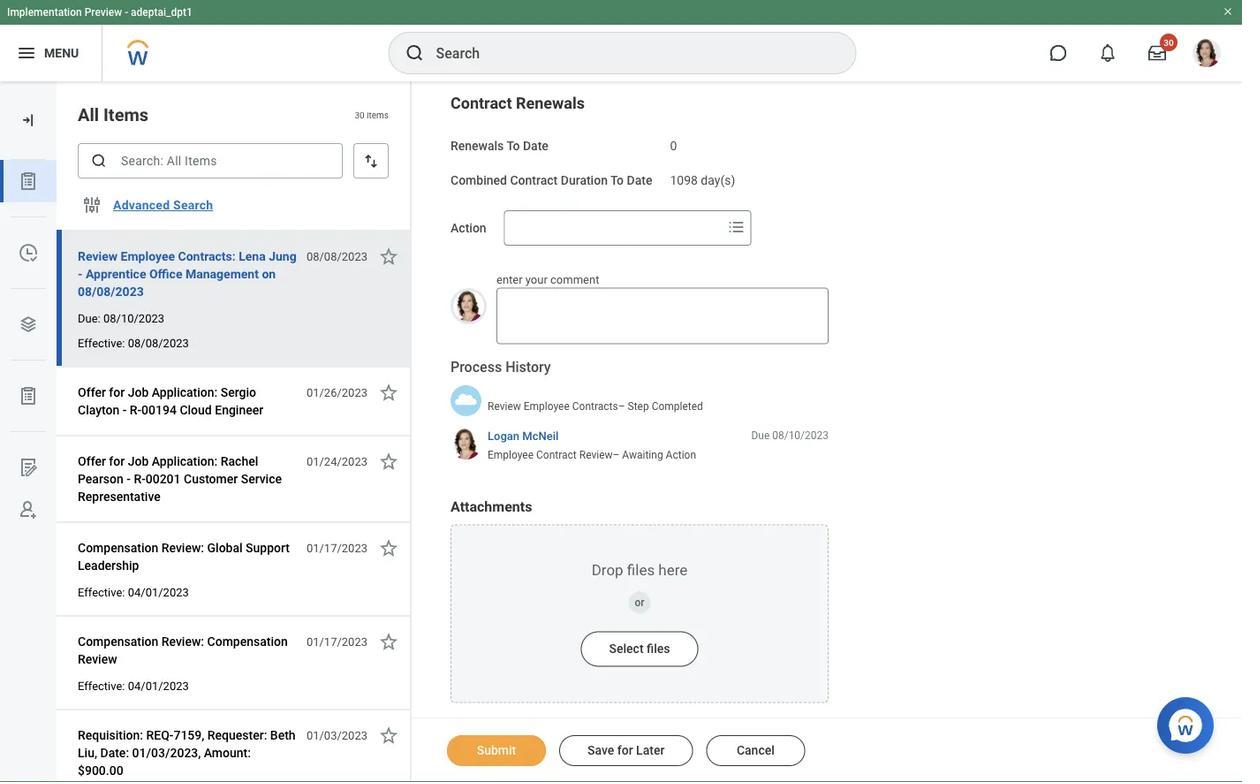 Task type: vqa. For each thing, say whether or not it's contained in the screenshot.
Awaiting
yes



Task type: locate. For each thing, give the bounding box(es) containing it.
to
[[507, 139, 520, 153], [611, 173, 624, 188]]

renewals
[[516, 94, 585, 113], [451, 139, 504, 153]]

job
[[128, 385, 149, 399], [128, 454, 149, 468]]

0 vertical spatial 30
[[1164, 37, 1174, 48]]

action down combined
[[451, 221, 487, 236]]

0 vertical spatial review:
[[161, 540, 204, 555]]

req-
[[146, 728, 174, 742]]

0 vertical spatial contract
[[451, 94, 512, 113]]

for inside offer for job application: rachel pearson - r-00201 customer service representative
[[109, 454, 125, 468]]

1 04/01/2023 from the top
[[128, 585, 189, 599]]

review up logan
[[488, 401, 521, 413]]

1 effective: 04/01/2023 from the top
[[78, 585, 189, 599]]

offer for job application: sergio clayton - r-00194 cloud engineer
[[78, 385, 264, 417]]

application: up 00201
[[152, 454, 218, 468]]

effective: 04/01/2023 up requisition:
[[78, 679, 189, 692]]

30 left profile logan mcneil image
[[1164, 37, 1174, 48]]

08/08/2023 down apprentice
[[78, 284, 144, 299]]

review: inside compensation review: global support leadership
[[161, 540, 204, 555]]

effective: for compensation review: compensation review
[[78, 679, 125, 692]]

action bar region
[[412, 718, 1242, 782]]

star image for offer for job application: rachel pearson - r-00201 customer service representative
[[378, 451, 399, 472]]

star image
[[378, 246, 399, 267], [378, 631, 399, 652], [378, 725, 399, 746]]

0 vertical spatial effective:
[[78, 336, 125, 350]]

review:
[[161, 540, 204, 555], [161, 634, 204, 649]]

effective: 04/01/2023
[[78, 585, 189, 599], [78, 679, 189, 692]]

preview
[[85, 6, 122, 19]]

1 vertical spatial r-
[[134, 471, 146, 486]]

offer up clayton
[[78, 385, 106, 399]]

2 04/01/2023 from the top
[[128, 679, 189, 692]]

global
[[207, 540, 243, 555]]

offer for job application: rachel pearson - r-00201 customer service representative
[[78, 454, 282, 504]]

r- inside offer for job application: rachel pearson - r-00201 customer service representative
[[134, 471, 146, 486]]

employee inside review employee contracts: lena jung - apprentice office management on 08/08/2023
[[121, 249, 175, 263]]

01/17/2023
[[307, 541, 368, 555], [307, 635, 368, 648]]

combined contract duration to date
[[451, 173, 653, 188]]

compensation inside compensation review: global support leadership
[[78, 540, 158, 555]]

0 horizontal spatial 30
[[355, 109, 365, 120]]

0 vertical spatial star image
[[378, 382, 399, 403]]

08/10/2023 for due 08/10/2023
[[773, 430, 829, 442]]

2 vertical spatial contract
[[536, 449, 577, 461]]

1 horizontal spatial renewals
[[516, 94, 585, 113]]

star image
[[378, 382, 399, 403], [378, 451, 399, 472], [378, 537, 399, 559]]

7159,
[[174, 728, 204, 742]]

01/17/2023 for compensation review: global support leadership
[[307, 541, 368, 555]]

1 vertical spatial 30
[[355, 109, 365, 120]]

2 application: from the top
[[152, 454, 218, 468]]

08/10/2023 for due: 08/10/2023
[[103, 312, 164, 325]]

application:
[[152, 385, 218, 399], [152, 454, 218, 468]]

review left awaiting
[[579, 449, 613, 461]]

review
[[78, 249, 118, 263], [488, 401, 521, 413], [579, 449, 613, 461], [78, 652, 117, 666]]

2 vertical spatial star image
[[378, 725, 399, 746]]

- inside offer for job application: sergio clayton - r-00194 cloud engineer
[[123, 403, 127, 417]]

review: left global
[[161, 540, 204, 555]]

requisition:
[[78, 728, 143, 742]]

pearson
[[78, 471, 124, 486]]

1 horizontal spatial 30
[[1164, 37, 1174, 48]]

select files
[[609, 642, 670, 657]]

offer for job application: rachel pearson - r-00201 customer service representative button
[[78, 451, 297, 507]]

action
[[451, 221, 487, 236], [666, 449, 696, 461]]

1 vertical spatial effective: 04/01/2023
[[78, 679, 189, 692]]

contract for employee
[[536, 449, 577, 461]]

effective: down 'leadership'
[[78, 585, 125, 599]]

review employee contracts: lena jung - apprentice office management on 08/08/2023 button
[[78, 246, 297, 302]]

2 vertical spatial effective:
[[78, 679, 125, 692]]

0 vertical spatial 01/17/2023
[[307, 541, 368, 555]]

effective:
[[78, 336, 125, 350], [78, 585, 125, 599], [78, 679, 125, 692]]

1 vertical spatial to
[[611, 173, 624, 188]]

contract down mcneil
[[536, 449, 577, 461]]

list
[[0, 160, 57, 531]]

- left apprentice
[[78, 266, 83, 281]]

clipboard image up rename icon
[[18, 385, 39, 407]]

search image
[[404, 42, 426, 64]]

offer inside offer for job application: sergio clayton - r-00194 cloud engineer
[[78, 385, 106, 399]]

representative
[[78, 489, 161, 504]]

Search Workday  search field
[[436, 34, 820, 72]]

contract renewals group
[[451, 93, 1207, 190]]

for up clayton
[[109, 385, 125, 399]]

1 vertical spatial review:
[[161, 634, 204, 649]]

due
[[751, 430, 770, 442]]

combined contract duration to date element
[[670, 162, 735, 189]]

configure image
[[81, 194, 103, 216]]

1 vertical spatial renewals
[[451, 139, 504, 153]]

2 review: from the top
[[161, 634, 204, 649]]

inbox large image
[[1149, 44, 1166, 62]]

30 inside the item list 'element'
[[355, 109, 365, 120]]

1 offer from the top
[[78, 385, 106, 399]]

requester:
[[208, 728, 267, 742]]

adeptai_dpt1
[[131, 6, 193, 19]]

- right preview
[[125, 6, 128, 19]]

30 inside button
[[1164, 37, 1174, 48]]

0 vertical spatial star image
[[378, 246, 399, 267]]

30
[[1164, 37, 1174, 48], [355, 109, 365, 120]]

1 vertical spatial star image
[[378, 451, 399, 472]]

1 vertical spatial –
[[613, 449, 620, 461]]

1 01/17/2023 from the top
[[307, 541, 368, 555]]

0 vertical spatial effective: 04/01/2023
[[78, 585, 189, 599]]

1 vertical spatial effective:
[[78, 585, 125, 599]]

Action field
[[505, 213, 723, 244]]

0 vertical spatial action
[[451, 221, 487, 236]]

04/01/2023 for compensation
[[128, 679, 189, 692]]

1 vertical spatial for
[[109, 454, 125, 468]]

1 vertical spatial 01/17/2023
[[307, 635, 368, 648]]

renewals up renewals to date
[[516, 94, 585, 113]]

2 01/17/2023 from the top
[[307, 635, 368, 648]]

review: inside compensation review: compensation review
[[161, 634, 204, 649]]

1 star image from the top
[[378, 246, 399, 267]]

1 vertical spatial offer
[[78, 454, 106, 468]]

employee for contracts
[[524, 401, 570, 413]]

30 for 30 items
[[355, 109, 365, 120]]

due: 08/10/2023
[[78, 312, 164, 325]]

r- right clayton
[[130, 403, 141, 417]]

requisition: req-7159, requester: beth liu, date: 01/03/2023, amount: $900.00 button
[[78, 725, 297, 781]]

1 application: from the top
[[152, 385, 218, 399]]

your
[[526, 274, 548, 287]]

action right awaiting
[[666, 449, 696, 461]]

08/10/2023 right due
[[773, 430, 829, 442]]

for right 'save'
[[617, 743, 633, 758]]

1 job from the top
[[128, 385, 149, 399]]

2 star image from the top
[[378, 451, 399, 472]]

date up combined contract duration to date
[[523, 139, 549, 153]]

1 vertical spatial 08/08/2023
[[78, 284, 144, 299]]

2 effective: from the top
[[78, 585, 125, 599]]

2 job from the top
[[128, 454, 149, 468]]

effective: down due:
[[78, 336, 125, 350]]

0 horizontal spatial 08/10/2023
[[103, 312, 164, 325]]

- right clayton
[[123, 403, 127, 417]]

2 offer from the top
[[78, 454, 106, 468]]

for up pearson
[[109, 454, 125, 468]]

2 vertical spatial star image
[[378, 537, 399, 559]]

r-
[[130, 403, 141, 417], [134, 471, 146, 486]]

1 vertical spatial date
[[627, 173, 653, 188]]

2 vertical spatial 08/08/2023
[[128, 336, 189, 350]]

1 vertical spatial 08/10/2023
[[773, 430, 829, 442]]

0 vertical spatial r-
[[130, 403, 141, 417]]

effective: for compensation review: global support leadership
[[78, 585, 125, 599]]

notifications large image
[[1099, 44, 1117, 62]]

1 horizontal spatial action
[[666, 449, 696, 461]]

1 vertical spatial clipboard image
[[18, 385, 39, 407]]

employee down logan
[[488, 449, 534, 461]]

2 star image from the top
[[378, 631, 399, 652]]

r- inside offer for job application: sergio clayton - r-00194 cloud engineer
[[130, 403, 141, 417]]

contract renewals button
[[451, 94, 585, 113]]

review employee contracts – step completed
[[488, 401, 703, 413]]

Search: All Items text field
[[78, 143, 343, 179]]

offer inside offer for job application: rachel pearson - r-00201 customer service representative
[[78, 454, 106, 468]]

0 vertical spatial job
[[128, 385, 149, 399]]

review up apprentice
[[78, 249, 118, 263]]

comment
[[551, 274, 599, 287]]

0 vertical spatial 04/01/2023
[[128, 585, 189, 599]]

04/01/2023 for global
[[128, 585, 189, 599]]

0 vertical spatial employee
[[121, 249, 175, 263]]

clayton
[[78, 403, 119, 417]]

2 effective: 04/01/2023 from the top
[[78, 679, 189, 692]]

job up 00201
[[128, 454, 149, 468]]

0 vertical spatial application:
[[152, 385, 218, 399]]

review up requisition:
[[78, 652, 117, 666]]

application: inside offer for job application: sergio clayton - r-00194 cloud engineer
[[152, 385, 218, 399]]

enter your comment text field
[[497, 288, 829, 345]]

or
[[635, 597, 645, 609]]

items
[[367, 109, 389, 120]]

compensation for compensation review: compensation review
[[78, 634, 158, 649]]

beth
[[270, 728, 296, 742]]

0 vertical spatial date
[[523, 139, 549, 153]]

contract inside process history region
[[536, 449, 577, 461]]

30 button
[[1138, 34, 1178, 72]]

contract
[[451, 94, 512, 113], [510, 173, 558, 188], [536, 449, 577, 461]]

sergio
[[221, 385, 256, 399]]

contract up renewals to date
[[451, 94, 512, 113]]

2 vertical spatial for
[[617, 743, 633, 758]]

effective: 04/01/2023 for compensation review: global support leadership
[[78, 585, 189, 599]]

justify image
[[16, 42, 37, 64]]

1 vertical spatial job
[[128, 454, 149, 468]]

employee's photo (logan mcneil) image
[[451, 289, 487, 325]]

awaiting
[[622, 449, 663, 461]]

review: for global
[[161, 540, 204, 555]]

menu
[[44, 46, 79, 60]]

employee up mcneil
[[524, 401, 570, 413]]

0 vertical spatial 08/10/2023
[[103, 312, 164, 325]]

0 vertical spatial –
[[618, 401, 625, 413]]

application: up cloud
[[152, 385, 218, 399]]

attachments region
[[451, 499, 829, 704]]

employee up office
[[121, 249, 175, 263]]

- inside menu banner
[[125, 6, 128, 19]]

logan mcneil button
[[488, 429, 559, 444]]

process history region
[[451, 358, 829, 468]]

process history
[[451, 359, 551, 376]]

job for 00201
[[128, 454, 149, 468]]

clock check image
[[18, 242, 39, 263]]

2 clipboard image from the top
[[18, 385, 39, 407]]

compensation review: global support leadership
[[78, 540, 290, 573]]

support
[[246, 540, 290, 555]]

0 vertical spatial offer
[[78, 385, 106, 399]]

1 horizontal spatial 08/10/2023
[[773, 430, 829, 442]]

1 vertical spatial employee
[[524, 401, 570, 413]]

application: for customer
[[152, 454, 218, 468]]

item list element
[[57, 81, 412, 782]]

08/08/2023 right jung
[[307, 250, 368, 263]]

1 review: from the top
[[161, 540, 204, 555]]

review: down compensation review: global support leadership "button"
[[161, 634, 204, 649]]

star image for review employee contracts: lena jung - apprentice office management on 08/08/2023
[[378, 246, 399, 267]]

r- for 00201
[[134, 471, 146, 486]]

08/10/2023
[[103, 312, 164, 325], [773, 430, 829, 442]]

1 vertical spatial 04/01/2023
[[128, 679, 189, 692]]

job up 00194
[[128, 385, 149, 399]]

– left awaiting
[[613, 449, 620, 461]]

08/10/2023 up effective: 08/08/2023
[[103, 312, 164, 325]]

for for pearson
[[109, 454, 125, 468]]

0 vertical spatial for
[[109, 385, 125, 399]]

1 vertical spatial action
[[666, 449, 696, 461]]

04/01/2023 down compensation review: global support leadership
[[128, 585, 189, 599]]

transformation import image
[[19, 111, 37, 129]]

renewals up combined
[[451, 139, 504, 153]]

effective: 04/01/2023 down 'leadership'
[[78, 585, 189, 599]]

1 vertical spatial application:
[[152, 454, 218, 468]]

1 vertical spatial star image
[[378, 631, 399, 652]]

clipboard image
[[18, 171, 39, 192], [18, 385, 39, 407]]

effective: up requisition:
[[78, 679, 125, 692]]

clipboard image down transformation import image
[[18, 171, 39, 192]]

contract down renewals to date
[[510, 173, 558, 188]]

job inside offer for job application: rachel pearson - r-00201 customer service representative
[[128, 454, 149, 468]]

0 vertical spatial to
[[507, 139, 520, 153]]

3 star image from the top
[[378, 725, 399, 746]]

to down contract renewals button
[[507, 139, 520, 153]]

select files button
[[581, 632, 699, 667]]

cancel button
[[706, 735, 805, 766]]

to right duration
[[611, 173, 624, 188]]

r- up representative at the left bottom of page
[[134, 471, 146, 486]]

04/01/2023 down compensation review: compensation review
[[128, 679, 189, 692]]

submit
[[477, 743, 516, 758]]

employee for contracts:
[[121, 249, 175, 263]]

compensation review: global support leadership button
[[78, 537, 297, 576]]

menu button
[[0, 25, 102, 81]]

rename image
[[18, 457, 39, 478]]

date left 1098 in the right of the page
[[627, 173, 653, 188]]

1 star image from the top
[[378, 382, 399, 403]]

30 left items
[[355, 109, 365, 120]]

effective: 08/08/2023
[[78, 336, 189, 350]]

select
[[609, 642, 644, 657]]

1 vertical spatial contract
[[510, 173, 558, 188]]

08/10/2023 inside process history region
[[773, 430, 829, 442]]

– left step in the bottom of the page
[[618, 401, 625, 413]]

cloud
[[180, 403, 212, 417]]

for inside action bar region
[[617, 743, 633, 758]]

- up representative at the left bottom of page
[[127, 471, 131, 486]]

perspective image
[[18, 314, 39, 335]]

3 effective: from the top
[[78, 679, 125, 692]]

1 horizontal spatial to
[[611, 173, 624, 188]]

08/10/2023 inside the item list 'element'
[[103, 312, 164, 325]]

history
[[506, 359, 551, 376]]

customer
[[184, 471, 238, 486]]

0 vertical spatial clipboard image
[[18, 171, 39, 192]]

review inside review employee contracts: lena jung - apprentice office management on 08/08/2023
[[78, 249, 118, 263]]

job inside offer for job application: sergio clayton - r-00194 cloud engineer
[[128, 385, 149, 399]]

application: inside offer for job application: rachel pearson - r-00201 customer service representative
[[152, 454, 218, 468]]

08/08/2023 down due: 08/10/2023
[[128, 336, 189, 350]]

offer up pearson
[[78, 454, 106, 468]]

04/01/2023
[[128, 585, 189, 599], [128, 679, 189, 692]]

01/24/2023
[[307, 455, 368, 468]]

day(s)
[[701, 173, 735, 188]]

office
[[149, 266, 182, 281]]

submit button
[[447, 735, 546, 766]]

00194
[[141, 403, 177, 417]]

effective: 04/01/2023 for compensation review: compensation review
[[78, 679, 189, 692]]

files
[[647, 642, 670, 657]]

lena
[[239, 249, 266, 263]]

profile logan mcneil image
[[1193, 39, 1221, 71]]

date:
[[100, 745, 129, 760]]

for inside offer for job application: sergio clayton - r-00194 cloud engineer
[[109, 385, 125, 399]]



Task type: describe. For each thing, give the bounding box(es) containing it.
requisition: req-7159, requester: beth liu, date: 01/03/2023, amount: $900.00
[[78, 728, 296, 778]]

advanced
[[113, 198, 170, 212]]

star image for offer for job application: sergio clayton - r-00194 cloud engineer
[[378, 382, 399, 403]]

review employee contracts: lena jung - apprentice office management on 08/08/2023
[[78, 249, 297, 299]]

enter
[[497, 274, 523, 287]]

0 horizontal spatial renewals
[[451, 139, 504, 153]]

liu,
[[78, 745, 97, 760]]

– for employee contract review
[[613, 449, 620, 461]]

application: for cloud
[[152, 385, 218, 399]]

contracts:
[[178, 249, 236, 263]]

review inside compensation review: compensation review
[[78, 652, 117, 666]]

job for 00194
[[128, 385, 149, 399]]

leadership
[[78, 558, 139, 573]]

0 horizontal spatial to
[[507, 139, 520, 153]]

offer for job application: sergio clayton - r-00194 cloud engineer button
[[78, 382, 297, 421]]

prompts image
[[726, 217, 747, 238]]

mcneil
[[523, 430, 559, 443]]

1 clipboard image from the top
[[18, 171, 39, 192]]

review: for compensation
[[161, 634, 204, 649]]

jung
[[269, 249, 297, 263]]

advanced search
[[113, 198, 213, 212]]

on
[[262, 266, 276, 281]]

save
[[588, 743, 614, 758]]

compensation review: compensation review button
[[78, 631, 297, 670]]

star image for compensation review: compensation review
[[378, 631, 399, 652]]

cancel
[[737, 743, 775, 758]]

0 horizontal spatial action
[[451, 221, 487, 236]]

later
[[636, 743, 665, 758]]

logan mcneil
[[488, 430, 559, 443]]

service
[[241, 471, 282, 486]]

logan
[[488, 430, 520, 443]]

amount:
[[204, 745, 251, 760]]

close environment banner image
[[1223, 6, 1234, 17]]

offer for offer for job application: rachel pearson - r-00201 customer service representative
[[78, 454, 106, 468]]

renewals to date
[[451, 139, 549, 153]]

- inside offer for job application: rachel pearson - r-00201 customer service representative
[[127, 471, 131, 486]]

compensation for compensation review: global support leadership
[[78, 540, 158, 555]]

action inside process history region
[[666, 449, 696, 461]]

0 horizontal spatial date
[[523, 139, 549, 153]]

0
[[670, 139, 677, 153]]

08/08/2023 inside review employee contracts: lena jung - apprentice office management on 08/08/2023
[[78, 284, 144, 299]]

duration
[[561, 173, 608, 188]]

sort image
[[362, 152, 380, 170]]

- inside review employee contracts: lena jung - apprentice office management on 08/08/2023
[[78, 266, 83, 281]]

all items
[[78, 104, 148, 125]]

enter your comment
[[497, 274, 599, 287]]

implementation preview -   adeptai_dpt1
[[7, 6, 193, 19]]

rachel
[[221, 454, 258, 468]]

advanced search button
[[106, 187, 220, 223]]

combined
[[451, 173, 507, 188]]

menu banner
[[0, 0, 1242, 81]]

user plus image
[[18, 499, 39, 521]]

implementation
[[7, 6, 82, 19]]

attachments
[[451, 499, 532, 516]]

0 vertical spatial 08/08/2023
[[307, 250, 368, 263]]

3 star image from the top
[[378, 537, 399, 559]]

process
[[451, 359, 502, 376]]

0 vertical spatial renewals
[[516, 94, 585, 113]]

30 items
[[355, 109, 389, 120]]

compensation review: compensation review
[[78, 634, 288, 666]]

1 horizontal spatial date
[[627, 173, 653, 188]]

30 for 30
[[1164, 37, 1174, 48]]

search image
[[90, 152, 108, 170]]

r- for 00194
[[130, 403, 141, 417]]

1 effective: from the top
[[78, 336, 125, 350]]

due 08/10/2023
[[751, 430, 829, 442]]

all
[[78, 104, 99, 125]]

00201
[[146, 471, 181, 486]]

1098
[[670, 173, 698, 188]]

items
[[103, 104, 148, 125]]

$900.00
[[78, 763, 123, 778]]

2 vertical spatial employee
[[488, 449, 534, 461]]

– for review employee contracts
[[618, 401, 625, 413]]

due:
[[78, 312, 101, 325]]

save for later button
[[559, 735, 693, 766]]

offer for offer for job application: sergio clayton - r-00194 cloud engineer
[[78, 385, 106, 399]]

for for clayton
[[109, 385, 125, 399]]

search
[[173, 198, 213, 212]]

completed
[[652, 401, 703, 413]]

01/26/2023
[[307, 386, 368, 399]]

renewals to date element
[[670, 128, 677, 154]]

01/17/2023 for compensation review: compensation review
[[307, 635, 368, 648]]

step
[[628, 401, 649, 413]]

01/03/2023
[[307, 729, 368, 742]]

employee contract review – awaiting action
[[488, 449, 696, 461]]

1098 day(s)
[[670, 173, 735, 188]]

contract for combined
[[510, 173, 558, 188]]

contract renewals
[[451, 94, 585, 113]]

contracts
[[572, 401, 618, 413]]

management
[[186, 266, 259, 281]]

save for later
[[588, 743, 665, 758]]

engineer
[[215, 403, 264, 417]]



